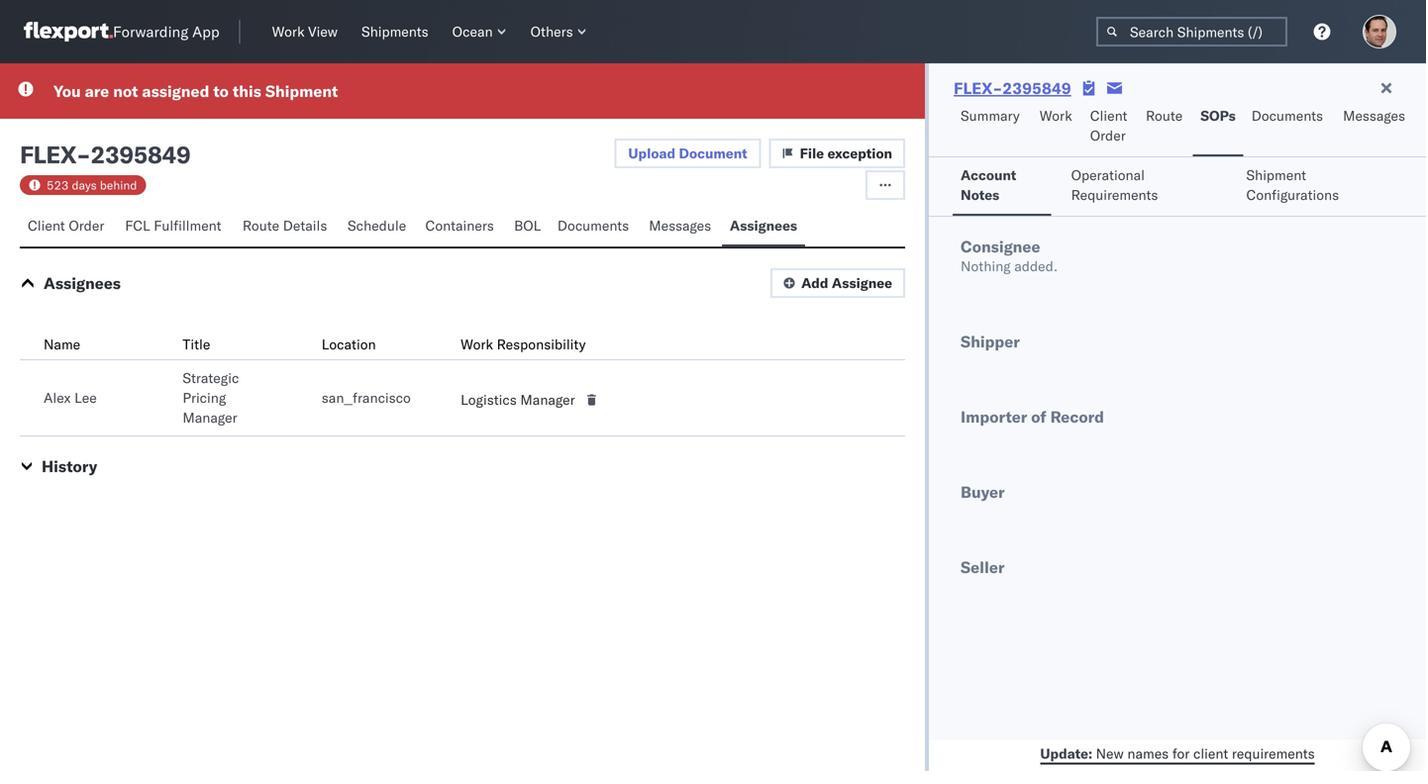 Task type: describe. For each thing, give the bounding box(es) containing it.
strategic pricing manager
[[183, 369, 239, 426]]

app
[[192, 22, 220, 41]]

client for the left client order button
[[28, 217, 65, 234]]

of
[[1031, 407, 1047, 427]]

route details button
[[235, 208, 340, 247]]

fulfillment
[[154, 217, 221, 234]]

1 horizontal spatial 2395849
[[1003, 78, 1072, 98]]

523
[[47, 178, 69, 193]]

sops button
[[1193, 98, 1244, 157]]

route for route details
[[243, 217, 279, 234]]

manager inside strategic pricing manager
[[183, 409, 237, 426]]

account notes
[[961, 166, 1017, 204]]

shipment configurations button
[[1239, 158, 1395, 216]]

exception
[[828, 145, 893, 162]]

upload
[[628, 145, 676, 162]]

work for work
[[1040, 107, 1072, 124]]

client
[[1194, 745, 1229, 763]]

order for the left client order button
[[69, 217, 104, 234]]

strategic
[[183, 369, 239, 387]]

upload document
[[628, 145, 748, 162]]

schedule button
[[340, 208, 417, 247]]

to
[[213, 81, 229, 101]]

0 vertical spatial shipment
[[265, 81, 338, 101]]

forwarding app
[[113, 22, 220, 41]]

0 vertical spatial client order button
[[1082, 98, 1138, 157]]

0 horizontal spatial assignees button
[[44, 273, 121, 293]]

this
[[233, 81, 261, 101]]

1 vertical spatial 2395849
[[91, 140, 190, 169]]

flex-2395849
[[954, 78, 1072, 98]]

summary
[[961, 107, 1020, 124]]

Search Shipments (/) text field
[[1097, 17, 1288, 47]]

client order for topmost client order button
[[1090, 107, 1128, 144]]

fcl fulfillment
[[125, 217, 221, 234]]

containers button
[[417, 208, 506, 247]]

you
[[53, 81, 81, 101]]

schedule
[[348, 217, 406, 234]]

update: new names for client requirements
[[1041, 745, 1315, 763]]

route for route
[[1146, 107, 1183, 124]]

shipper
[[961, 332, 1020, 352]]

consignee nothing added.
[[961, 237, 1058, 275]]

importer of record
[[961, 407, 1105, 427]]

alex
[[44, 389, 71, 407]]

not
[[113, 81, 138, 101]]

account
[[961, 166, 1017, 184]]

add assignee
[[802, 274, 893, 292]]

add
[[802, 274, 829, 292]]

record
[[1051, 407, 1105, 427]]

you are not assigned to this shipment
[[53, 81, 338, 101]]

names
[[1128, 745, 1169, 763]]

name
[[44, 336, 80, 353]]

account notes button
[[953, 158, 1052, 216]]

-
[[76, 140, 91, 169]]

bol button
[[506, 208, 550, 247]]

order for topmost client order button
[[1090, 127, 1126, 144]]

are
[[85, 81, 109, 101]]

0 horizontal spatial messages button
[[641, 208, 722, 247]]

flex-2395849 link
[[954, 78, 1072, 98]]

added.
[[1015, 258, 1058, 275]]

flex - 2395849
[[20, 140, 190, 169]]

pricing
[[183, 389, 226, 407]]

responsibility
[[497, 336, 586, 353]]

title
[[183, 336, 210, 353]]

document
[[679, 145, 748, 162]]

work for work responsibility
[[461, 336, 493, 353]]

nothing
[[961, 258, 1011, 275]]

new
[[1096, 745, 1124, 763]]

update:
[[1041, 745, 1093, 763]]

shipment inside the shipment configurations
[[1247, 166, 1307, 184]]

shipments
[[362, 23, 429, 40]]

add assignee button
[[771, 268, 905, 298]]



Task type: locate. For each thing, give the bounding box(es) containing it.
1 horizontal spatial messages button
[[1335, 98, 1416, 157]]

1 vertical spatial messages
[[649, 217, 711, 234]]

order up the operational on the top right of the page
[[1090, 127, 1126, 144]]

documents for left documents button
[[558, 217, 629, 234]]

documents
[[1252, 107, 1324, 124], [558, 217, 629, 234]]

1 horizontal spatial client order
[[1090, 107, 1128, 144]]

client order button down 523
[[20, 208, 117, 247]]

assignees up name
[[44, 273, 121, 293]]

documents button up the shipment configurations on the right of page
[[1244, 98, 1335, 157]]

1 horizontal spatial client
[[1090, 107, 1128, 124]]

san_francisco
[[322, 389, 411, 407]]

client order up the operational on the top right of the page
[[1090, 107, 1128, 144]]

work inside button
[[1040, 107, 1072, 124]]

0 vertical spatial client order
[[1090, 107, 1128, 144]]

1 horizontal spatial documents
[[1252, 107, 1324, 124]]

0 vertical spatial documents
[[1252, 107, 1324, 124]]

shipment configurations
[[1247, 166, 1339, 204]]

523 days behind
[[47, 178, 137, 193]]

work responsibility
[[461, 336, 586, 353]]

1 horizontal spatial assignees button
[[722, 208, 805, 247]]

route
[[1146, 107, 1183, 124], [243, 217, 279, 234]]

summary button
[[953, 98, 1032, 157]]

0 horizontal spatial manager
[[183, 409, 237, 426]]

documents for documents button to the right
[[1252, 107, 1324, 124]]

assignee
[[832, 274, 893, 292]]

1 vertical spatial client order
[[28, 217, 104, 234]]

1 vertical spatial messages button
[[641, 208, 722, 247]]

1 horizontal spatial documents button
[[1244, 98, 1335, 157]]

route left details
[[243, 217, 279, 234]]

route left sops
[[1146, 107, 1183, 124]]

1 horizontal spatial manager
[[520, 391, 575, 409]]

0 horizontal spatial documents button
[[550, 208, 641, 247]]

1 vertical spatial assignees button
[[44, 273, 121, 293]]

requirements
[[1071, 186, 1158, 204]]

documents right bol button
[[558, 217, 629, 234]]

0 vertical spatial assignees button
[[722, 208, 805, 247]]

alex lee
[[44, 389, 97, 407]]

client for topmost client order button
[[1090, 107, 1128, 124]]

documents right sops
[[1252, 107, 1324, 124]]

messages up shipment configurations button
[[1343, 107, 1406, 124]]

2395849 up summary
[[1003, 78, 1072, 98]]

assignees button
[[722, 208, 805, 247], [44, 273, 121, 293]]

sops
[[1201, 107, 1236, 124]]

documents button
[[1244, 98, 1335, 157], [550, 208, 641, 247]]

0 horizontal spatial client
[[28, 217, 65, 234]]

0 vertical spatial messages button
[[1335, 98, 1416, 157]]

operational requirements
[[1071, 166, 1158, 204]]

work for work view
[[272, 23, 305, 40]]

assignees button up name
[[44, 273, 121, 293]]

work left view
[[272, 23, 305, 40]]

0 vertical spatial work
[[272, 23, 305, 40]]

1 horizontal spatial assignees
[[730, 217, 798, 234]]

file
[[800, 145, 824, 162]]

0 vertical spatial messages
[[1343, 107, 1406, 124]]

2 horizontal spatial work
[[1040, 107, 1072, 124]]

1 vertical spatial route
[[243, 217, 279, 234]]

0 horizontal spatial client order button
[[20, 208, 117, 247]]

0 horizontal spatial shipment
[[265, 81, 338, 101]]

work down flex-2395849
[[1040, 107, 1072, 124]]

seller
[[961, 558, 1005, 578]]

client down 523
[[28, 217, 65, 234]]

1 vertical spatial shipment
[[1247, 166, 1307, 184]]

0 horizontal spatial messages
[[649, 217, 711, 234]]

0 horizontal spatial work
[[272, 23, 305, 40]]

messages button
[[1335, 98, 1416, 157], [641, 208, 722, 247]]

0 vertical spatial route
[[1146, 107, 1183, 124]]

location
[[322, 336, 376, 353]]

shipment right this on the left top of the page
[[265, 81, 338, 101]]

0 horizontal spatial order
[[69, 217, 104, 234]]

flex-
[[954, 78, 1003, 98]]

logistics manager
[[461, 391, 575, 409]]

assignees down 'document'
[[730, 217, 798, 234]]

0 horizontal spatial documents
[[558, 217, 629, 234]]

history
[[42, 457, 97, 476]]

route details
[[243, 217, 327, 234]]

1 horizontal spatial shipment
[[1247, 166, 1307, 184]]

0 vertical spatial client
[[1090, 107, 1128, 124]]

1 horizontal spatial work
[[461, 336, 493, 353]]

shipment up configurations
[[1247, 166, 1307, 184]]

shipments link
[[354, 19, 437, 45]]

notes
[[961, 186, 1000, 204]]

forwarding app link
[[24, 22, 220, 42]]

order down the days at the top left of the page
[[69, 217, 104, 234]]

requirements
[[1232, 745, 1315, 763]]

client order down 523
[[28, 217, 104, 234]]

0 horizontal spatial assignees
[[44, 273, 121, 293]]

1 vertical spatial work
[[1040, 107, 1072, 124]]

manager down pricing
[[183, 409, 237, 426]]

2395849 up behind
[[91, 140, 190, 169]]

1 vertical spatial client
[[28, 217, 65, 234]]

1 horizontal spatial client order button
[[1082, 98, 1138, 157]]

days
[[72, 178, 97, 193]]

client order for the left client order button
[[28, 217, 104, 234]]

behind
[[100, 178, 137, 193]]

messages button down upload document button
[[641, 208, 722, 247]]

fcl
[[125, 217, 150, 234]]

route button
[[1138, 98, 1193, 157]]

flex
[[20, 140, 76, 169]]

0 vertical spatial documents button
[[1244, 98, 1335, 157]]

fcl fulfillment button
[[117, 208, 235, 247]]

0 horizontal spatial 2395849
[[91, 140, 190, 169]]

0 horizontal spatial route
[[243, 217, 279, 234]]

file exception
[[800, 145, 893, 162]]

1 vertical spatial assignees
[[44, 273, 121, 293]]

0 vertical spatial 2395849
[[1003, 78, 1072, 98]]

details
[[283, 217, 327, 234]]

work
[[272, 23, 305, 40], [1040, 107, 1072, 124], [461, 336, 493, 353]]

importer
[[961, 407, 1028, 427]]

client
[[1090, 107, 1128, 124], [28, 217, 65, 234]]

ocean
[[452, 23, 493, 40]]

work up logistics
[[461, 336, 493, 353]]

operational requirements button
[[1064, 158, 1227, 216]]

2395849
[[1003, 78, 1072, 98], [91, 140, 190, 169]]

documents button right the bol
[[550, 208, 641, 247]]

1 vertical spatial manager
[[183, 409, 237, 426]]

0 vertical spatial order
[[1090, 127, 1126, 144]]

order inside client order
[[1090, 127, 1126, 144]]

view
[[308, 23, 338, 40]]

manager down 'responsibility'
[[520, 391, 575, 409]]

0 vertical spatial manager
[[520, 391, 575, 409]]

1 vertical spatial order
[[69, 217, 104, 234]]

flexport. image
[[24, 22, 113, 42]]

0 vertical spatial assignees
[[730, 217, 798, 234]]

upload document button
[[615, 139, 761, 168]]

others button
[[523, 19, 595, 45]]

assigned
[[142, 81, 209, 101]]

client right "work" button
[[1090, 107, 1128, 124]]

for
[[1173, 745, 1190, 763]]

order
[[1090, 127, 1126, 144], [69, 217, 104, 234]]

operational
[[1071, 166, 1145, 184]]

logistics
[[461, 391, 517, 409]]

history button
[[42, 457, 97, 476]]

ocean button
[[444, 19, 515, 45]]

forwarding
[[113, 22, 188, 41]]

assignees button up the add
[[722, 208, 805, 247]]

shipment
[[265, 81, 338, 101], [1247, 166, 1307, 184]]

containers
[[425, 217, 494, 234]]

work view link
[[264, 19, 346, 45]]

messages down upload document button
[[649, 217, 711, 234]]

0 horizontal spatial client order
[[28, 217, 104, 234]]

messages button up shipment configurations button
[[1335, 98, 1416, 157]]

client order button up the operational on the top right of the page
[[1082, 98, 1138, 157]]

client order button
[[1082, 98, 1138, 157], [20, 208, 117, 247]]

1 vertical spatial documents button
[[550, 208, 641, 247]]

2 vertical spatial work
[[461, 336, 493, 353]]

1 vertical spatial client order button
[[20, 208, 117, 247]]

1 horizontal spatial order
[[1090, 127, 1126, 144]]

work button
[[1032, 98, 1082, 157]]

1 horizontal spatial messages
[[1343, 107, 1406, 124]]

work view
[[272, 23, 338, 40]]

buyer
[[961, 482, 1005, 502]]

1 horizontal spatial route
[[1146, 107, 1183, 124]]

1 vertical spatial documents
[[558, 217, 629, 234]]

configurations
[[1247, 186, 1339, 204]]

others
[[531, 23, 573, 40]]

bol
[[514, 217, 541, 234]]

manager
[[520, 391, 575, 409], [183, 409, 237, 426]]



Task type: vqa. For each thing, say whether or not it's contained in the screenshot.
the bottom flex-2097290
no



